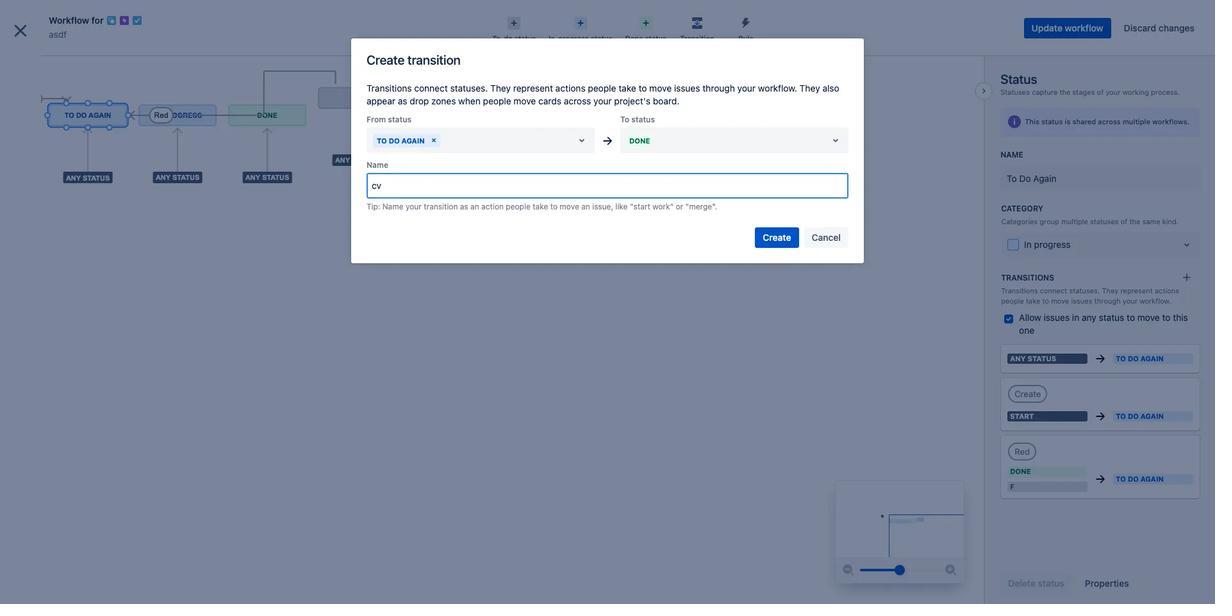 Task type: vqa. For each thing, say whether or not it's contained in the screenshot.
the topmost transition
yes



Task type: locate. For each thing, give the bounding box(es) containing it.
to do again
[[377, 136, 425, 145], [1008, 173, 1057, 184], [1117, 354, 1164, 363], [1117, 412, 1164, 420], [1117, 475, 1164, 483]]

workflow.
[[759, 83, 798, 94], [1140, 297, 1172, 305]]

2 horizontal spatial issues
[[1072, 297, 1093, 305]]

they for transitions connect statuses. they represent actions people take to move issues through your workflow.
[[1103, 287, 1119, 295]]

an
[[471, 202, 479, 212], [582, 202, 590, 212]]

0 horizontal spatial represent
[[514, 83, 553, 94]]

your down rule
[[738, 83, 756, 94]]

types
[[43, 183, 67, 194]]

status inside "button"
[[1042, 117, 1063, 126]]

statuses. inside the transitions connect statuses. they represent actions people take to move issues through your workflow. they also appear as drop zones when people move cards across your project's board.
[[450, 83, 488, 94]]

tip:
[[367, 202, 380, 212]]

your inside status statuses capture the stages of your working process.
[[1106, 88, 1121, 96]]

statuses. up any at right
[[1070, 287, 1101, 295]]

as left action
[[460, 202, 469, 212]]

issues
[[674, 83, 701, 94], [1072, 297, 1093, 305], [1044, 312, 1070, 323]]

2 horizontal spatial open image
[[1180, 237, 1195, 253]]

done
[[626, 34, 643, 42], [630, 136, 650, 145], [1011, 467, 1032, 475]]

people right action
[[506, 202, 531, 212]]

1 vertical spatial progress
[[1035, 239, 1071, 250]]

group
[[1040, 218, 1060, 226]]

actions up cards
[[556, 83, 586, 94]]

people right the when
[[483, 96, 511, 106]]

1 horizontal spatial multiple
[[1123, 117, 1151, 126]]

asdf link
[[49, 27, 67, 42]]

zoom out image
[[841, 563, 857, 578]]

1 vertical spatial transitions
[[1002, 273, 1055, 283]]

1 vertical spatial of
[[1121, 218, 1128, 226]]

2 vertical spatial take
[[1027, 297, 1041, 305]]

again
[[402, 136, 425, 145], [1034, 173, 1057, 184], [1141, 354, 1164, 363], [1141, 412, 1164, 420], [1141, 475, 1164, 483]]

through up allow issues in any status to move to this one
[[1095, 297, 1121, 305]]

"merge".
[[686, 202, 718, 212]]

0 horizontal spatial an
[[471, 202, 479, 212]]

zoom in image
[[944, 563, 959, 578]]

1 horizontal spatial they
[[800, 83, 821, 94]]

connect inside the transitions connect statuses. they represent actions people take to move issues through your workflow. they also appear as drop zones when people move cards across your project's board.
[[414, 83, 448, 94]]

rule button
[[722, 13, 771, 44]]

of right stages
[[1098, 88, 1104, 96]]

2 vertical spatial name
[[383, 202, 404, 212]]

stages
[[1073, 88, 1096, 96]]

status right from
[[388, 115, 412, 124]]

done right in-progress status
[[626, 34, 643, 42]]

take
[[619, 83, 637, 94], [533, 202, 548, 212], [1027, 297, 1041, 305]]

represent inside the transitions connect statuses. they represent actions people take to move issues through your workflow. they also appear as drop zones when people move cards across your project's board.
[[514, 83, 553, 94]]

primary element
[[8, 0, 972, 36]]

as
[[398, 96, 408, 106], [460, 202, 469, 212]]

2 an from the left
[[582, 202, 590, 212]]

status inside allow issues in any status to move to this one
[[1099, 312, 1125, 323]]

0 horizontal spatial workflow.
[[759, 83, 798, 94]]

through down the transition
[[703, 83, 735, 94]]

progress right to-do status
[[559, 34, 589, 42]]

0 vertical spatial statuses.
[[450, 83, 488, 94]]

statuses
[[1091, 218, 1119, 226]]

status
[[515, 34, 536, 42], [591, 34, 613, 42], [645, 34, 667, 42], [388, 115, 412, 124], [632, 115, 655, 124], [1042, 117, 1063, 126], [1099, 312, 1125, 323]]

done up f
[[1011, 467, 1032, 475]]

categories
[[1002, 218, 1038, 226]]

represent inside the transitions connect statuses. they represent actions people take to move issues through your workflow.
[[1121, 287, 1153, 295]]

multiple inside category categories group multiple statuses of the same kind.
[[1062, 218, 1089, 226]]

take for transitions connect statuses. they represent actions people take to move issues through your workflow.
[[1027, 297, 1041, 305]]

issues inside allow issues in any status to move to this one
[[1044, 312, 1070, 323]]

your
[[738, 83, 756, 94], [1106, 88, 1121, 96], [594, 96, 612, 106], [406, 202, 422, 212], [1123, 297, 1138, 305]]

progress for in
[[1035, 239, 1071, 250]]

statuses. inside the transitions connect statuses. they represent actions people take to move issues through your workflow.
[[1070, 287, 1101, 295]]

actions
[[556, 83, 586, 94], [1155, 287, 1180, 295]]

"start
[[630, 202, 651, 212]]

0 horizontal spatial multiple
[[1062, 218, 1089, 226]]

0 vertical spatial actions
[[556, 83, 586, 94]]

again for any status
[[1141, 354, 1164, 363]]

1 horizontal spatial workflow.
[[1140, 297, 1172, 305]]

to
[[621, 115, 630, 124], [377, 136, 387, 145], [1008, 173, 1017, 184], [1117, 354, 1127, 363], [1117, 412, 1127, 420], [1117, 475, 1127, 483]]

0 vertical spatial done
[[626, 34, 643, 42]]

transition left action
[[424, 202, 458, 212]]

take right action
[[533, 202, 548, 212]]

to inside the transitions connect statuses. they represent actions people take to move issues through your workflow.
[[1043, 297, 1050, 305]]

done inside create transition dialog
[[630, 136, 650, 145]]

actions inside the transitions connect statuses. they represent actions people take to move issues through your workflow.
[[1155, 287, 1180, 295]]

0 horizontal spatial open image
[[575, 133, 590, 148]]

any
[[1011, 354, 1026, 363]]

issues inside the transitions connect statuses. they represent actions people take to move issues through your workflow.
[[1072, 297, 1093, 305]]

represent up cards
[[514, 83, 553, 94]]

2 vertical spatial done
[[1011, 467, 1032, 475]]

of inside category categories group multiple statuses of the same kind.
[[1121, 218, 1128, 226]]

0 vertical spatial multiple
[[1123, 117, 1151, 126]]

jira software image
[[33, 10, 119, 26], [33, 10, 119, 26]]

1 vertical spatial as
[[460, 202, 469, 212]]

2 horizontal spatial take
[[1027, 297, 1041, 305]]

asdf down asdf link
[[38, 56, 57, 67]]

through inside the transitions connect statuses. they represent actions people take to move issues through your workflow. they also appear as drop zones when people move cards across your project's board.
[[703, 83, 735, 94]]

move inside the transitions connect statuses. they represent actions people take to move issues through your workflow.
[[1052, 297, 1070, 305]]

to-do status button
[[486, 13, 543, 44]]

people up allow
[[1002, 297, 1025, 305]]

progress
[[559, 34, 589, 42], [1035, 239, 1071, 250]]

the inside status statuses capture the stages of your working process.
[[1060, 88, 1071, 96]]

1 vertical spatial across
[[1099, 117, 1121, 126]]

0 horizontal spatial progress
[[559, 34, 589, 42]]

workflow
[[49, 15, 89, 26]]

0 vertical spatial workflow.
[[759, 83, 798, 94]]

update workflow
[[1032, 22, 1104, 33]]

again for done
[[1141, 475, 1164, 483]]

1 vertical spatial connect
[[1041, 287, 1068, 295]]

0 horizontal spatial actions
[[556, 83, 586, 94]]

0 horizontal spatial connect
[[414, 83, 448, 94]]

do
[[504, 34, 513, 42]]

connect up allow
[[1041, 287, 1068, 295]]

open image down the transitions connect statuses. they represent actions people take to move issues through your workflow. they also appear as drop zones when people move cards across your project's board.
[[575, 133, 590, 148]]

1 horizontal spatial take
[[619, 83, 637, 94]]

an left 'issue,'
[[582, 202, 590, 212]]

name down the info inline message icon
[[1001, 150, 1024, 160]]

project's
[[615, 96, 651, 106]]

people
[[588, 83, 616, 94], [483, 96, 511, 106], [506, 202, 531, 212], [1002, 297, 1025, 305]]

done down to status
[[630, 136, 650, 145]]

workflow. left also
[[759, 83, 798, 94]]

in-progress status button
[[543, 13, 619, 44]]

0 horizontal spatial issues
[[674, 83, 701, 94]]

the
[[1060, 88, 1071, 96], [53, 90, 65, 100], [1130, 218, 1141, 226]]

1 vertical spatial create
[[763, 232, 792, 243]]

open image up create transition icon
[[1180, 237, 1195, 253]]

name up tip:
[[367, 160, 389, 170]]

upgrade
[[38, 111, 76, 121]]

1 horizontal spatial through
[[1095, 297, 1121, 305]]

they for transitions connect statuses. they represent actions people take to move issues through your workflow. they also appear as drop zones when people move cards across your project's board.
[[491, 83, 511, 94]]

through for transitions connect statuses. they represent actions people take to move issues through your workflow.
[[1095, 297, 1121, 305]]

0 horizontal spatial they
[[491, 83, 511, 94]]

across
[[564, 96, 591, 106], [1099, 117, 1121, 126]]

1 horizontal spatial connect
[[1041, 287, 1068, 295]]

1 horizontal spatial represent
[[1121, 287, 1153, 295]]

0 vertical spatial create
[[367, 53, 405, 67]]

the right on
[[53, 90, 65, 100]]

transitions
[[367, 83, 412, 94], [1002, 273, 1055, 283], [1002, 287, 1039, 295]]

in
[[1073, 312, 1080, 323]]

0 horizontal spatial as
[[398, 96, 408, 106]]

you're
[[15, 90, 40, 100]]

move
[[650, 83, 672, 94], [514, 96, 536, 106], [560, 202, 580, 212], [1052, 297, 1070, 305], [1138, 312, 1160, 323]]

group
[[5, 235, 149, 270], [5, 270, 149, 304]]

status right any
[[1028, 354, 1057, 363]]

create
[[367, 53, 405, 67], [763, 232, 792, 243], [1015, 389, 1042, 399]]

1 vertical spatial workflow.
[[1140, 297, 1172, 305]]

multiple right group on the top right of the page
[[1062, 218, 1089, 226]]

issues for transitions connect statuses. they represent actions people take to move issues through your workflow. they also appear as drop zones when people move cards across your project's board.
[[674, 83, 701, 94]]

2 horizontal spatial they
[[1103, 287, 1119, 295]]

issues inside the transitions connect statuses. they represent actions people take to move issues through your workflow. they also appear as drop zones when people move cards across your project's board.
[[674, 83, 701, 94]]

connect
[[414, 83, 448, 94], [1041, 287, 1068, 295]]

Zoom level range field
[[861, 558, 940, 584]]

the left same
[[1130, 218, 1141, 226]]

as inside the transitions connect statuses. they represent actions people take to move issues through your workflow. they also appear as drop zones when people move cards across your project's board.
[[398, 96, 408, 106]]

open image
[[575, 133, 590, 148], [828, 133, 844, 148], [1180, 237, 1195, 253]]

represent for transitions connect statuses. they represent actions people take to move issues through your workflow.
[[1121, 287, 1153, 295]]

0 vertical spatial transitions
[[367, 83, 412, 94]]

asdf down workflow
[[49, 29, 67, 40]]

connect for transitions connect statuses. they represent actions people take to move issues through your workflow.
[[1041, 287, 1068, 295]]

they inside the transitions connect statuses. they represent actions people take to move issues through your workflow.
[[1103, 287, 1119, 295]]

1 horizontal spatial progress
[[1035, 239, 1071, 250]]

take inside the transitions connect statuses. they represent actions people take to move issues through your workflow.
[[1027, 297, 1041, 305]]

cancel button
[[804, 228, 849, 248]]

f
[[1011, 483, 1015, 491]]

1 horizontal spatial open image
[[828, 133, 844, 148]]

0 vertical spatial connect
[[414, 83, 448, 94]]

transition
[[408, 53, 461, 67], [424, 202, 458, 212]]

issues up board.
[[674, 83, 701, 94]]

transitions inside the transitions connect statuses. they represent actions people take to move issues through your workflow.
[[1002, 287, 1039, 295]]

1 vertical spatial multiple
[[1062, 218, 1089, 226]]

0 horizontal spatial across
[[564, 96, 591, 106]]

status left is
[[1042, 117, 1063, 126]]

1 vertical spatial asdf
[[38, 56, 57, 67]]

across right cards
[[564, 96, 591, 106]]

open image down also
[[828, 133, 844, 148]]

1 horizontal spatial issues
[[1044, 312, 1070, 323]]

to do again for done
[[1117, 475, 1164, 483]]

1 vertical spatial through
[[1095, 297, 1121, 305]]

do
[[389, 136, 400, 145], [1020, 173, 1031, 184], [1128, 354, 1139, 363], [1128, 412, 1139, 420], [1128, 475, 1139, 483]]

create up appear
[[367, 53, 405, 67]]

0 horizontal spatial of
[[1098, 88, 1104, 96]]

0 vertical spatial progress
[[559, 34, 589, 42]]

1 vertical spatial represent
[[1121, 287, 1153, 295]]

workflow. up allow issues in any status to move to this one
[[1140, 297, 1172, 305]]

take inside the transitions connect statuses. they represent actions people take to move issues through your workflow. they also appear as drop zones when people move cards across your project's board.
[[619, 83, 637, 94]]

2 horizontal spatial create
[[1015, 389, 1042, 399]]

any
[[1082, 312, 1097, 323]]

create left cancel
[[763, 232, 792, 243]]

of inside status statuses capture the stages of your working process.
[[1098, 88, 1104, 96]]

actions inside the transitions connect statuses. they represent actions people take to move issues through your workflow. they also appear as drop zones when people move cards across your project's board.
[[556, 83, 586, 94]]

2 vertical spatial transitions
[[1002, 287, 1039, 295]]

0 vertical spatial across
[[564, 96, 591, 106]]

represent for transitions connect statuses. they represent actions people take to move issues through your workflow. they also appear as drop zones when people move cards across your project's board.
[[514, 83, 553, 94]]

0 horizontal spatial statuses.
[[450, 83, 488, 94]]

people up project's
[[588, 83, 616, 94]]

transition up zones
[[408, 53, 461, 67]]

of right statuses
[[1121, 218, 1128, 226]]

represent up allow issues in any status to move to this one
[[1121, 287, 1153, 295]]

name right tip:
[[383, 202, 404, 212]]

as left drop
[[398, 96, 408, 106]]

take up project's
[[619, 83, 637, 94]]

1 vertical spatial actions
[[1155, 287, 1180, 295]]

to
[[639, 83, 647, 94], [551, 202, 558, 212], [1043, 297, 1050, 305], [1127, 312, 1136, 323], [1163, 312, 1171, 323]]

work"
[[653, 202, 674, 212]]

the left stages
[[1060, 88, 1071, 96]]

across right shared
[[1099, 117, 1121, 126]]

red
[[1015, 447, 1031, 457]]

status right any at right
[[1099, 312, 1125, 323]]

changes
[[1159, 22, 1195, 33]]

0 vertical spatial as
[[398, 96, 408, 106]]

multiple down working
[[1123, 117, 1151, 126]]

to do again inside create transition dialog
[[377, 136, 425, 145]]

workflow for
[[49, 15, 104, 26]]

close workflow editor image
[[10, 21, 31, 41]]

1 horizontal spatial across
[[1099, 117, 1121, 126]]

same
[[1143, 218, 1161, 226]]

to do again for start
[[1117, 412, 1164, 420]]

your left working
[[1106, 88, 1121, 96]]

1 horizontal spatial of
[[1121, 218, 1128, 226]]

people inside the transitions connect statuses. they represent actions people take to move issues through your workflow.
[[1002, 297, 1025, 305]]

take up allow
[[1027, 297, 1041, 305]]

transitions down "in"
[[1002, 273, 1055, 283]]

1 horizontal spatial an
[[582, 202, 590, 212]]

1 horizontal spatial the
[[1060, 88, 1071, 96]]

1 horizontal spatial create
[[763, 232, 792, 243]]

to for from status
[[621, 115, 630, 124]]

action
[[482, 202, 504, 212]]

statuses. for transitions connect statuses. they represent actions people take to move issues through your workflow. they also appear as drop zones when people move cards across your project's board.
[[450, 83, 488, 94]]

they down to-
[[491, 83, 511, 94]]

workflow. inside the transitions connect statuses. they represent actions people take to move issues through your workflow.
[[1140, 297, 1172, 305]]

progress for in-
[[559, 34, 589, 42]]

statuses. up the when
[[450, 83, 488, 94]]

1 vertical spatial statuses.
[[1070, 287, 1101, 295]]

of
[[1098, 88, 1104, 96], [1121, 218, 1128, 226]]

progress down group on the top right of the page
[[1035, 239, 1071, 250]]

workflow. for transitions connect statuses. they represent actions people take to move issues through your workflow.
[[1140, 297, 1172, 305]]

2 horizontal spatial the
[[1130, 218, 1141, 226]]

0 vertical spatial of
[[1098, 88, 1104, 96]]

connect up drop
[[414, 83, 448, 94]]

create up start
[[1015, 389, 1042, 399]]

properties
[[1086, 578, 1130, 589]]

name
[[1001, 150, 1024, 160], [367, 160, 389, 170], [383, 202, 404, 212]]

status up the statuses at right
[[1001, 72, 1038, 87]]

your up allow issues in any status to move to this one
[[1123, 297, 1138, 305]]

1 horizontal spatial actions
[[1155, 287, 1180, 295]]

actions up this
[[1155, 287, 1180, 295]]

through inside the transitions connect statuses. they represent actions people take to move issues through your workflow.
[[1095, 297, 1121, 305]]

multiple
[[1123, 117, 1151, 126], [1062, 218, 1089, 226]]

0 vertical spatial status
[[1001, 72, 1038, 87]]

to do again for any status
[[1117, 354, 1164, 363]]

transitions up appear
[[367, 83, 412, 94]]

connect inside the transitions connect statuses. they represent actions people take to move issues through your workflow.
[[1041, 287, 1068, 295]]

workflows.
[[1153, 117, 1190, 126]]

from status
[[367, 115, 412, 124]]

0 vertical spatial issues
[[674, 83, 701, 94]]

issues up in at bottom right
[[1072, 297, 1093, 305]]

workflow. inside the transitions connect statuses. they represent actions people take to move issues through your workflow. they also appear as drop zones when people move cards across your project's board.
[[759, 83, 798, 94]]

like
[[616, 202, 628, 212]]

2 vertical spatial create
[[1015, 389, 1042, 399]]

0 vertical spatial represent
[[514, 83, 553, 94]]

1 vertical spatial done
[[630, 136, 650, 145]]

0 horizontal spatial through
[[703, 83, 735, 94]]

an left action
[[471, 202, 479, 212]]

status
[[1001, 72, 1038, 87], [1028, 354, 1057, 363]]

shared
[[1073, 117, 1097, 126]]

1 horizontal spatial statuses.
[[1070, 287, 1101, 295]]

in-
[[549, 34, 559, 42]]

they up allow issues in any status to move to this one
[[1103, 287, 1119, 295]]

this
[[1025, 117, 1040, 126]]

they left also
[[800, 83, 821, 94]]

transitions up allow
[[1002, 287, 1039, 295]]

progress inside popup button
[[559, 34, 589, 42]]

transitions inside the transitions connect statuses. they represent actions people take to move issues through your workflow. they also appear as drop zones when people move cards across your project's board.
[[367, 83, 412, 94]]

banner
[[0, 0, 1216, 36]]

1 vertical spatial issues
[[1072, 297, 1093, 305]]

for
[[91, 15, 104, 26]]

0 horizontal spatial take
[[533, 202, 548, 212]]

the inside category categories group multiple statuses of the same kind.
[[1130, 218, 1141, 226]]

0 vertical spatial through
[[703, 83, 735, 94]]

issues left in at bottom right
[[1044, 312, 1070, 323]]

0 vertical spatial take
[[619, 83, 637, 94]]

do inside create transition dialog
[[389, 136, 400, 145]]

2 vertical spatial issues
[[1044, 312, 1070, 323]]

done status
[[626, 34, 667, 42]]



Task type: describe. For each thing, give the bounding box(es) containing it.
drop
[[410, 96, 429, 106]]

update
[[1032, 22, 1063, 33]]

properties button
[[1078, 574, 1137, 594]]

or
[[676, 202, 684, 212]]

open image for from status
[[575, 133, 590, 148]]

actions for transitions connect statuses. they represent actions people take to move issues through your workflow.
[[1155, 287, 1180, 295]]

rule
[[739, 34, 754, 42]]

1 vertical spatial name
[[367, 160, 389, 170]]

status inside status statuses capture the stages of your working process.
[[1001, 72, 1038, 87]]

transitions connect statuses. they represent actions people take to move issues through your workflow. they also appear as drop zones when people move cards across your project's board.
[[367, 83, 840, 106]]

cancel
[[812, 232, 841, 243]]

actions for transitions connect statuses. they represent actions people take to move issues through your workflow. they also appear as drop zones when people move cards across your project's board.
[[556, 83, 586, 94]]

also
[[823, 83, 840, 94]]

in-progress status
[[549, 34, 613, 42]]

transitions for transitions connect statuses. they represent actions people take to move issues through your workflow. they also appear as drop zones when people move cards across your project's board.
[[367, 83, 412, 94]]

plan
[[86, 90, 102, 100]]

move inside allow issues in any status to move to this one
[[1138, 312, 1160, 323]]

from
[[367, 115, 386, 124]]

connect for transitions connect statuses. they represent actions people take to move issues through your workflow. they also appear as drop zones when people move cards across your project's board.
[[414, 83, 448, 94]]

discard changes
[[1125, 22, 1195, 33]]

through for transitions connect statuses. they represent actions people take to move issues through your workflow. they also appear as drop zones when people move cards across your project's board.
[[703, 83, 735, 94]]

do for any status
[[1128, 354, 1139, 363]]

your inside the transitions connect statuses. they represent actions people take to move issues through your workflow.
[[1123, 297, 1138, 305]]

clear image
[[429, 135, 439, 146]]

process.
[[1152, 88, 1180, 96]]

create transition image
[[1183, 273, 1193, 283]]

transitions connect statuses. they represent actions people take to move issues through your workflow.
[[1002, 287, 1180, 305]]

status statuses capture the stages of your working process.
[[1001, 72, 1180, 96]]

to for any status
[[1117, 354, 1127, 363]]

done status button
[[619, 13, 673, 44]]

any status
[[1011, 354, 1057, 363]]

you're in the workflow viewfinder, use the arrow keys to move it element
[[836, 481, 965, 558]]

1 vertical spatial transition
[[424, 202, 458, 212]]

create transition
[[367, 53, 461, 67]]

settings
[[65, 148, 98, 159]]

is
[[1065, 117, 1071, 126]]

create inside button
[[763, 232, 792, 243]]

status left done status at the top
[[591, 34, 613, 42]]

info inline message image
[[1008, 114, 1023, 129]]

issue types group
[[5, 172, 149, 338]]

across inside the transitions connect statuses. they represent actions people take to move issues through your workflow. they also appear as drop zones when people move cards across your project's board.
[[564, 96, 591, 106]]

0 vertical spatial transition
[[408, 53, 461, 67]]

across inside this status is shared across multiple workflows. "button"
[[1099, 117, 1121, 126]]

in
[[1025, 239, 1032, 250]]

one
[[1020, 325, 1035, 336]]

status down project's
[[632, 115, 655, 124]]

on
[[42, 90, 51, 100]]

again inside create transition dialog
[[402, 136, 425, 145]]

capture
[[1032, 88, 1058, 96]]

1 vertical spatial take
[[533, 202, 548, 212]]

1 horizontal spatial as
[[460, 202, 469, 212]]

transition
[[681, 34, 715, 42]]

issue types
[[18, 183, 67, 194]]

zones
[[432, 96, 456, 106]]

to for done
[[1117, 475, 1127, 483]]

statuses. for transitions connect statuses. they represent actions people take to move issues through your workflow.
[[1070, 287, 1101, 295]]

project settings
[[33, 148, 98, 159]]

1 vertical spatial status
[[1028, 354, 1057, 363]]

working
[[1123, 88, 1150, 96]]

workflow. for transitions connect statuses. they represent actions people take to move issues through your workflow. they also appear as drop zones when people move cards across your project's board.
[[759, 83, 798, 94]]

status left the transition
[[645, 34, 667, 42]]

do for done
[[1128, 475, 1139, 483]]

Name field
[[368, 174, 848, 197]]

cards
[[539, 96, 562, 106]]

do for start
[[1128, 412, 1139, 420]]

project
[[33, 148, 63, 159]]

of for category
[[1121, 218, 1128, 226]]

0 vertical spatial asdf
[[49, 29, 67, 40]]

0 horizontal spatial the
[[53, 90, 65, 100]]

0 vertical spatial name
[[1001, 150, 1024, 160]]

category
[[1002, 204, 1044, 214]]

2 group from the top
[[5, 270, 149, 304]]

1 an from the left
[[471, 202, 479, 212]]

take for transitions connect statuses. they represent actions people take to move issues through your workflow. they also appear as drop zones when people move cards across your project's board.
[[619, 83, 637, 94]]

allow
[[1020, 312, 1042, 323]]

this
[[1174, 312, 1189, 323]]

upgrade button
[[16, 106, 86, 127]]

done inside popup button
[[626, 34, 643, 42]]

when
[[459, 96, 481, 106]]

discard
[[1125, 22, 1157, 33]]

issue
[[18, 183, 41, 194]]

this status is shared across multiple workflows. button
[[1008, 114, 1193, 129]]

statuses
[[1001, 88, 1030, 96]]

your right tip:
[[406, 202, 422, 212]]

create transition dialog
[[351, 38, 864, 264]]

board.
[[653, 96, 680, 106]]

Search field
[[972, 8, 1100, 28]]

to status
[[621, 115, 655, 124]]

free
[[67, 90, 84, 100]]

From status text field
[[443, 134, 445, 147]]

update workflow button
[[1024, 18, 1112, 38]]

issue,
[[593, 202, 614, 212]]

open image for to status
[[828, 133, 844, 148]]

to inside the transitions connect statuses. they represent actions people take to move issues through your workflow. they also appear as drop zones when people move cards across your project's board.
[[639, 83, 647, 94]]

this status is shared across multiple workflows.
[[1025, 117, 1190, 126]]

of for status
[[1098, 88, 1104, 96]]

kind.
[[1163, 218, 1179, 226]]

you're on the free plan
[[15, 90, 102, 100]]

start
[[1011, 412, 1035, 420]]

to-do status
[[493, 34, 536, 42]]

1 group from the top
[[5, 235, 149, 270]]

transition button
[[673, 13, 722, 44]]

issues for transitions connect statuses. they represent actions people take to move issues through your workflow.
[[1072, 297, 1093, 305]]

create button
[[756, 228, 799, 248]]

multiple inside "button"
[[1123, 117, 1151, 126]]

discard changes button
[[1117, 18, 1203, 38]]

workflow
[[1066, 22, 1104, 33]]

to for start
[[1117, 412, 1127, 420]]

transitions for transitions connect statuses. they represent actions people take to move issues through your workflow.
[[1002, 287, 1039, 295]]

status right the do
[[515, 34, 536, 42]]

project settings link
[[5, 141, 149, 167]]

again for start
[[1141, 412, 1164, 420]]

in progress
[[1025, 239, 1071, 250]]

appear
[[367, 96, 396, 106]]

allow issues in any status to move to this one
[[1020, 312, 1189, 336]]

your left project's
[[594, 96, 612, 106]]

tip: name your transition as an action people take to move an issue, like "start work" or "merge".
[[367, 202, 718, 212]]

category categories group multiple statuses of the same kind.
[[1002, 204, 1179, 226]]

0 horizontal spatial create
[[367, 53, 405, 67]]

to-
[[493, 34, 504, 42]]



